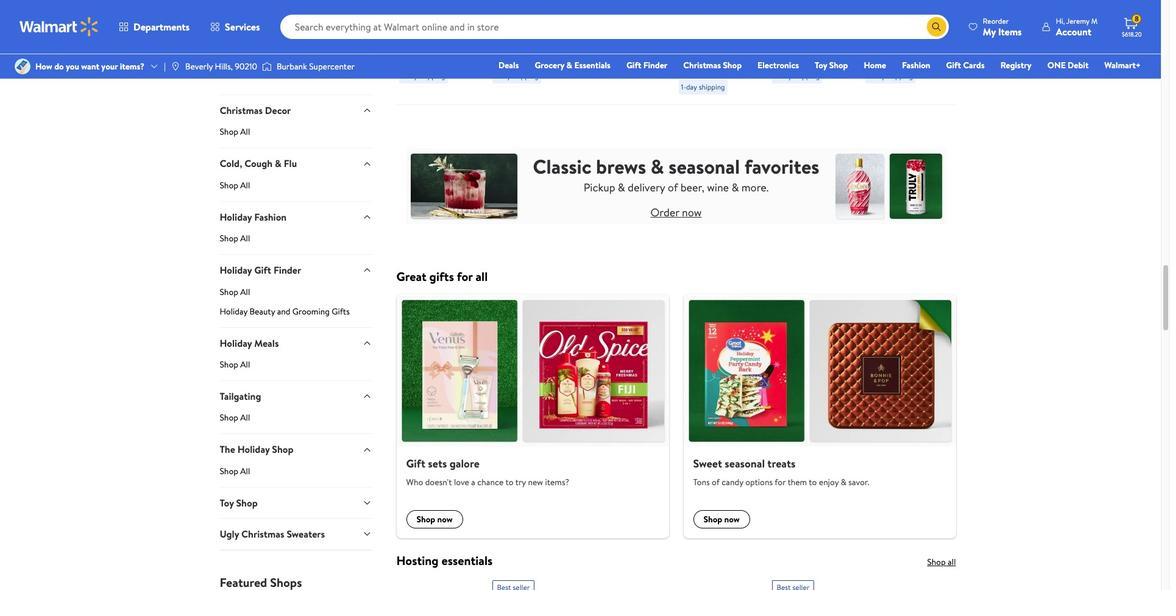 Task type: vqa. For each thing, say whether or not it's contained in the screenshot.
MULTICOLOR, in the Dixie To Go Disposable Paper Cups with Lids, 12 oz, Multicolor, 40 Count
yes



Task type: locate. For each thing, give the bounding box(es) containing it.
1 2-day shipping from the left
[[775, 71, 820, 81]]

0 horizontal spatial  image
[[171, 62, 180, 71]]

multicolor, for 20
[[507, 29, 552, 43]]

shop inside sweet seasonal treats list item
[[704, 513, 723, 525]]

options
[[746, 476, 773, 488]]

7 all from the top
[[240, 465, 250, 477]]

order now link
[[651, 205, 702, 220]]

cups inside dixie to go disposable paper cups with lids, 12 oz, multicolor, 40 count
[[679, 27, 700, 40]]

1 horizontal spatial classic
[[533, 153, 592, 180]]

services
[[225, 20, 260, 34]]

home link
[[859, 59, 892, 72]]

1-day shipping
[[402, 71, 446, 81], [495, 71, 539, 81], [681, 81, 725, 92]]

with up 1392
[[516, 16, 534, 29]]

fashion down 1490
[[903, 59, 931, 71]]

& right bags
[[239, 18, 245, 30]]

all for tailgating
[[240, 412, 250, 424]]

in season
[[220, 64, 270, 80]]

2 horizontal spatial multicolor,
[[880, 29, 925, 43]]

product group containing folgers classic roast ground coffee, 40.3- ounce
[[399, 0, 475, 99]]

coffee, inside folgers classic roast ground coffee, 40.3- ounce
[[399, 16, 431, 29]]

1- down ounce
[[402, 71, 407, 81]]

multicolor, inside dixie to go disposable paper cups with lids, 12 oz, multicolor, 40 count
[[693, 40, 739, 53]]

0 horizontal spatial shop now
[[417, 513, 453, 525]]

coffee, up "317"
[[798, 16, 830, 29]]

0 vertical spatial all
[[476, 268, 488, 285]]

shop all link down "meals"
[[220, 359, 372, 380]]

90210
[[235, 60, 257, 73]]

2 horizontal spatial paper
[[913, 2, 938, 16]]

1 dixie from the left
[[492, 0, 514, 2]]

paper up 20
[[540, 2, 565, 16]]

day down ounce
[[407, 71, 418, 81]]

1 to from the left
[[516, 0, 526, 2]]

5 all from the top
[[240, 359, 250, 371]]

1 horizontal spatial shop now
[[704, 513, 740, 525]]

1 shop now from the left
[[417, 513, 453, 525]]

1 go from the left
[[528, 0, 541, 2]]

0 horizontal spatial multicolor,
[[507, 29, 552, 43]]

ugly christmas sweaters
[[220, 528, 325, 541]]

holiday inside dropdown button
[[220, 264, 252, 277]]

classic up 40.3-
[[433, 0, 462, 2]]

1 horizontal spatial lids,
[[723, 27, 742, 40]]

classic inside classic brews & seasonal favorites pickup & delivery of beer, wine & more.
[[533, 153, 592, 180]]

shop all link up holiday beauty and grooming gifts
[[220, 286, 372, 303]]

paper inside the dixie to go disposable paper cups with lids, 12 oz, multicolor, 20 count
[[540, 2, 565, 16]]

pickup for dixie to go disposable paper cups with lids, 12 oz, multicolor, 60 count
[[868, 54, 889, 64]]

sets
[[428, 456, 447, 471]]

day
[[407, 71, 418, 81], [500, 71, 511, 81], [781, 71, 792, 81], [875, 71, 886, 81], [687, 81, 697, 92]]

cups inside the dixie to go disposable paper cups with lids, 12 oz, multicolor, 20 count
[[492, 16, 514, 29]]

0 horizontal spatial paper
[[540, 2, 565, 16]]

shop all link for tailgating
[[220, 412, 372, 434]]

317
[[811, 34, 821, 45]]

shop all link up holiday gift finder
[[220, 232, 372, 254]]

1 horizontal spatial 2-
[[868, 71, 875, 81]]

classic left brews at the top
[[533, 153, 592, 180]]

multicolor, for 40
[[693, 40, 739, 53]]

day down christmas shop
[[687, 81, 697, 92]]

 image right |
[[171, 62, 180, 71]]

ground up 1
[[816, 0, 848, 2]]

gift inside dropdown button
[[254, 264, 271, 277]]

swiss
[[586, 0, 608, 2]]

to inside the dixie to go disposable paper cups with lids, 12 oz, multicolor, 20 count
[[516, 0, 526, 2]]

holiday for holiday meals
[[220, 336, 252, 350]]

1 product group from the left
[[399, 0, 475, 99]]

to inside dixie to go disposable paper cups with lids, 12 oz, multicolor, 40 count
[[702, 0, 712, 13]]

disposable up 1392
[[492, 2, 538, 16]]

0 horizontal spatial 12
[[557, 16, 566, 29]]

cups for dixie to go disposable paper cups with lids, 12 oz, multicolor, 20 count
[[492, 16, 514, 29]]

0 vertical spatial for
[[457, 268, 473, 285]]

1 vertical spatial classic
[[533, 153, 592, 180]]

2 shop all from the top
[[220, 179, 250, 191]]

2 horizontal spatial disposable
[[866, 2, 911, 16]]

holiday beauty and grooming gifts
[[220, 305, 350, 317]]

shipping right the "home"
[[887, 71, 914, 81]]

0 horizontal spatial count
[[492, 43, 519, 56]]

holiday left oz)
[[772, 29, 804, 43]]

classic brews & seasonal favorites pickup & delivery of beer, wine & more.
[[533, 153, 820, 195]]

the holiday shop
[[220, 443, 294, 456]]

electronics
[[758, 59, 799, 71]]

disposable inside dixie to go disposable paper cups with lids, 12 oz, multicolor, 60 count
[[866, 2, 911, 16]]

(17
[[791, 43, 802, 56]]

1 horizontal spatial now
[[682, 205, 702, 220]]

1 horizontal spatial paper
[[727, 13, 751, 27]]

sweet seasonal treats list item
[[677, 294, 964, 538]]

oz, inside dixie to go disposable paper cups with lids, 12 oz, multicolor, 60 count
[[866, 29, 877, 43]]

go up 1806
[[715, 0, 727, 13]]

lids, for 20
[[536, 16, 555, 29]]

& right enjoy
[[841, 476, 847, 488]]

all for christmas decor
[[240, 126, 250, 138]]

paper for dixie to go disposable paper cups with lids, 12 oz, multicolor, 40 count
[[727, 13, 751, 27]]

0 vertical spatial seasonal
[[669, 153, 740, 180]]

1 vertical spatial of
[[712, 476, 720, 488]]

2 2- from the left
[[868, 71, 875, 81]]

day for dixie to go disposable paper cups with lids, 12 oz, multicolor, 20 count
[[500, 71, 511, 81]]

0 horizontal spatial go
[[528, 0, 541, 2]]

0 horizontal spatial toy shop
[[220, 496, 258, 510]]

product group containing dixie to go disposable paper cups with lids, 12 oz, multicolor, 40 count
[[679, 0, 755, 99]]

1 to from the left
[[506, 476, 514, 488]]

holiday for holiday beauty and grooming gifts
[[220, 305, 248, 317]]

count inside dixie to go disposable paper cups with lids, 12 oz, multicolor, 60 count
[[866, 43, 892, 56]]

60
[[928, 29, 939, 43]]

oz, inside the dixie to go disposable paper cups with lids, 12 oz, multicolor, 20 count
[[492, 29, 504, 43]]

0 horizontal spatial roast
[[399, 2, 423, 16]]

& right wine
[[732, 180, 739, 195]]

6 shop all link from the top
[[220, 412, 372, 434]]

2 to from the left
[[702, 0, 712, 13]]

ground up 484
[[425, 2, 457, 16]]

1 horizontal spatial multicolor,
[[693, 40, 739, 53]]

2 shop now from the left
[[704, 513, 740, 525]]

cups inside dixie to go disposable paper cups with lids, 12 oz, multicolor, 60 count
[[866, 16, 887, 29]]

holiday left "meals"
[[220, 336, 252, 350]]

 image right 90210 at the top left of the page
[[262, 60, 272, 73]]

count left 1806
[[679, 53, 705, 67]]

3 all from the top
[[240, 232, 250, 245]]

christmas left decor
[[220, 104, 263, 117]]

multicolor, inside the dixie to go disposable paper cups with lids, 12 oz, multicolor, 20 count
[[507, 29, 552, 43]]

lids, inside the dixie to go disposable paper cups with lids, 12 oz, multicolor, 20 count
[[536, 16, 555, 29]]

2 horizontal spatial count
[[866, 43, 892, 56]]

1 vertical spatial christmas
[[220, 104, 263, 117]]

shop all link up flu
[[220, 126, 372, 148]]

beverly hills, 90210
[[185, 60, 257, 73]]

day for starbucks ground coffee, medium roast coffee, holiday blend, 1 bag (17 oz)
[[781, 71, 792, 81]]

2 to from the left
[[809, 476, 817, 488]]

classics
[[586, 2, 619, 16]]

roast inside folgers classic roast ground coffee, 40.3- ounce
[[399, 2, 423, 16]]

enjoy
[[819, 476, 839, 488]]

galore
[[450, 456, 480, 471]]

shop all link for holiday fashion
[[220, 232, 372, 254]]

shop inside the holiday shop dropdown button
[[272, 443, 294, 456]]

holiday for holiday gift finder
[[220, 264, 252, 277]]

toy
[[815, 59, 828, 71], [220, 496, 234, 510]]

fashion link
[[897, 59, 936, 72]]

20
[[554, 29, 565, 43]]

with up 1806
[[703, 27, 721, 40]]

with inside the dixie to go disposable paper cups with lids, 12 oz, multicolor, 20 count
[[516, 16, 534, 29]]

seasonal up order now link in the top right of the page
[[669, 153, 740, 180]]

3 product group from the left
[[586, 0, 662, 99]]

with inside dixie to go disposable paper cups with lids, 12 oz, multicolor, 40 count
[[703, 27, 721, 40]]

go inside dixie to go disposable paper cups with lids, 12 oz, multicolor, 60 count
[[901, 0, 914, 2]]

treats
[[768, 456, 796, 471]]

1 horizontal spatial count
[[679, 53, 705, 67]]

gift for sets
[[406, 456, 426, 471]]

gift inside gift sets galore who doesn't love a chance to try new items?
[[406, 456, 426, 471]]

to inside dixie to go disposable paper cups with lids, 12 oz, multicolor, 60 count
[[889, 0, 899, 2]]

roast down starbucks
[[772, 16, 796, 29]]

lids, inside dixie to go disposable paper cups with lids, 12 oz, multicolor, 60 count
[[910, 16, 928, 29]]

departments button
[[109, 12, 200, 41]]

search icon image
[[932, 22, 942, 32]]

1 vertical spatial toy shop
[[220, 496, 258, 510]]

for
[[457, 268, 473, 285], [775, 476, 786, 488]]

shop all link for the holiday shop
[[220, 465, 372, 487]]

1-day shipping down christmas shop
[[681, 81, 725, 92]]

walmart+
[[1105, 59, 1142, 71]]

order
[[651, 205, 680, 220]]

shop all down christmas decor
[[220, 126, 250, 138]]

1 horizontal spatial 1-day shipping
[[495, 71, 539, 81]]

1 vertical spatial fashion
[[254, 210, 287, 224]]

2- down bag at the right top of the page
[[775, 71, 781, 81]]

product group containing dixie to go disposable paper cups with lids, 12 oz, multicolor, 20 count
[[492, 0, 569, 99]]

oz, right "30"
[[679, 40, 691, 53]]

6 shop all from the top
[[220, 412, 250, 424]]

shop inside gift sets galore list item
[[417, 513, 436, 525]]

disposable
[[492, 2, 538, 16], [866, 2, 911, 16], [679, 13, 725, 27]]

3 to from the left
[[889, 0, 899, 2]]

1 horizontal spatial cups
[[679, 27, 700, 40]]

coffee, down folgers
[[399, 16, 431, 29]]

how do you want your items?
[[35, 60, 145, 73]]

all for cold, cough & flu
[[240, 179, 250, 191]]

fashion up holiday gift finder
[[254, 210, 287, 224]]

christmas down 1806
[[684, 59, 721, 71]]

now for sweet seasonal treats
[[725, 513, 740, 525]]

shop all down holiday fashion
[[220, 232, 250, 245]]

with up 1490
[[889, 16, 907, 29]]

0 vertical spatial finder
[[644, 59, 668, 71]]

count up the deals link
[[492, 43, 519, 56]]

2-day shipping
[[775, 71, 820, 81], [868, 71, 914, 81]]

the holiday shop button
[[220, 434, 372, 465]]

paper inside dixie to go disposable paper cups with lids, 12 oz, multicolor, 60 count
[[913, 2, 938, 16]]

2-
[[775, 71, 781, 81], [868, 71, 875, 81]]

shipping down christmas shop
[[699, 81, 725, 92]]

0 horizontal spatial items?
[[120, 60, 145, 73]]

1 vertical spatial seasonal
[[725, 456, 765, 471]]

sweaters
[[287, 528, 325, 541]]

shop now down 'candy'
[[704, 513, 740, 525]]

gift right "oz"
[[627, 59, 642, 71]]

with inside swiss miss classics hot chocolate mix with marshmallows, 30 - 1.38 oz packets
[[586, 29, 604, 43]]

1 all from the top
[[240, 126, 250, 138]]

2 horizontal spatial lids,
[[910, 16, 928, 29]]

count inside the dixie to go disposable paper cups with lids, 12 oz, multicolor, 20 count
[[492, 43, 519, 56]]

1 shop all link from the top
[[220, 126, 372, 148]]

paper up search icon
[[913, 2, 938, 16]]

1 horizontal spatial  image
[[262, 60, 272, 73]]

2 go from the left
[[715, 0, 727, 13]]

roast inside starbucks ground coffee, medium roast coffee, holiday blend, 1 bag (17 oz)
[[772, 16, 796, 29]]

gift up beauty
[[254, 264, 271, 277]]

of inside classic brews & seasonal favorites pickup & delivery of beer, wine & more.
[[668, 180, 678, 195]]

hi, jeremy m account
[[1057, 16, 1098, 38]]

all down tailgating
[[240, 412, 250, 424]]

12 for 20
[[557, 16, 566, 29]]

seasonal up 'candy'
[[725, 456, 765, 471]]

3 shop all from the top
[[220, 232, 250, 245]]

toy shop
[[815, 59, 849, 71], [220, 496, 258, 510]]

shipping for dixie to go disposable paper cups with lids, 12 oz, multicolor, 60 count
[[887, 71, 914, 81]]

to right them
[[809, 476, 817, 488]]

0 horizontal spatial cups
[[492, 16, 514, 29]]

0 horizontal spatial 2-day shipping
[[775, 71, 820, 81]]

bag
[[772, 43, 788, 56]]

toy shop inside dropdown button
[[220, 496, 258, 510]]

0 horizontal spatial 1-
[[402, 71, 407, 81]]

list
[[389, 294, 964, 538]]

12 inside dixie to go disposable paper cups with lids, 12 oz, multicolor, 40 count
[[744, 27, 752, 40]]

go
[[528, 0, 541, 2], [715, 0, 727, 13], [901, 0, 914, 2]]

shop now inside sweet seasonal treats list item
[[704, 513, 740, 525]]

go inside dixie to go disposable paper cups with lids, 12 oz, multicolor, 40 count
[[715, 0, 727, 13]]

all down the holiday shop at the bottom left
[[240, 465, 250, 477]]

one
[[1048, 59, 1066, 71]]

dixie inside the dixie to go disposable paper cups with lids, 12 oz, multicolor, 20 count
[[492, 0, 514, 2]]

0 horizontal spatial fashion
[[254, 210, 287, 224]]

oz, up the "home"
[[866, 29, 877, 43]]

with for 60
[[889, 16, 907, 29]]

christmas right ugly
[[242, 528, 285, 541]]

holiday for holiday fashion
[[220, 210, 252, 224]]

shop all down the cold, at the left top of the page
[[220, 179, 250, 191]]

shipping down 484
[[419, 71, 446, 81]]

electronics link
[[753, 59, 805, 72]]

now inside gift sets galore list item
[[438, 513, 453, 525]]

gift up who
[[406, 456, 426, 471]]

shop all for the holiday shop
[[220, 465, 250, 477]]

m
[[1092, 16, 1098, 26]]

christmas shop link
[[678, 59, 748, 72]]

for inside the sweet seasonal treats tons of candy options for them to enjoy & savor.
[[775, 476, 786, 488]]

2 horizontal spatial now
[[725, 513, 740, 525]]

5 product group from the left
[[772, 0, 849, 99]]

1-day shipping for dixie to go disposable paper cups with lids, 12 oz, multicolor, 40 count
[[681, 81, 725, 92]]

to for dixie to go disposable paper cups with lids, 12 oz, multicolor, 20 count
[[516, 0, 526, 2]]

paper up 40
[[727, 13, 751, 27]]

7 shop all from the top
[[220, 465, 250, 477]]

12
[[557, 16, 566, 29], [931, 16, 939, 29], [744, 27, 752, 40]]

grooming
[[293, 305, 330, 317]]

finder inside dropdown button
[[274, 264, 301, 277]]

1-day shipping down 1392
[[495, 71, 539, 81]]

for right gifts
[[457, 268, 473, 285]]

christmas for christmas decor
[[220, 104, 263, 117]]

beauty
[[250, 305, 275, 317]]

count for dixie to go disposable paper cups with lids, 12 oz, multicolor, 20 count
[[492, 43, 519, 56]]

shop now inside gift sets galore list item
[[417, 513, 453, 525]]

5 shop all link from the top
[[220, 359, 372, 380]]

beer,
[[681, 180, 705, 195]]

cups right 1
[[866, 16, 887, 29]]

shop all down tailgating
[[220, 412, 250, 424]]

2 horizontal spatial cups
[[866, 16, 887, 29]]

0 vertical spatial items?
[[120, 60, 145, 73]]

paper inside dixie to go disposable paper cups with lids, 12 oz, multicolor, 40 count
[[727, 13, 751, 27]]

disposable up 1806
[[679, 13, 725, 27]]

holiday left beauty
[[220, 305, 248, 317]]

1 horizontal spatial all
[[948, 556, 956, 568]]

3 go from the left
[[901, 0, 914, 2]]

& left delivery
[[618, 180, 626, 195]]

all up beauty
[[240, 286, 250, 298]]

lids,
[[536, 16, 555, 29], [910, 16, 928, 29], [723, 27, 742, 40]]

0 horizontal spatial classic
[[433, 0, 462, 2]]

one debit link
[[1043, 59, 1095, 72]]

holiday up beauty
[[220, 264, 252, 277]]

2 vertical spatial christmas
[[242, 528, 285, 541]]

day for dixie to go disposable paper cups with lids, 12 oz, multicolor, 40 count
[[687, 81, 697, 92]]

2 all from the top
[[240, 179, 250, 191]]

0 horizontal spatial dixie
[[492, 0, 514, 2]]

ground
[[816, 0, 848, 2], [425, 2, 457, 16]]

1 2- from the left
[[775, 71, 781, 81]]

dixie
[[492, 0, 514, 2], [679, 0, 700, 13], [866, 0, 887, 2]]

1- for dixie to go disposable paper cups with lids, 12 oz, multicolor, 20 count
[[495, 71, 500, 81]]

my
[[984, 25, 996, 38]]

2 horizontal spatial oz,
[[866, 29, 877, 43]]

0 horizontal spatial lids,
[[536, 16, 555, 29]]

0 horizontal spatial all
[[476, 268, 488, 285]]

now inside sweet seasonal treats list item
[[725, 513, 740, 525]]

 image
[[262, 60, 272, 73], [171, 62, 180, 71]]

dixie for dixie to go disposable paper cups with lids, 12 oz, multicolor, 60 count
[[866, 0, 887, 2]]

product group containing dixie to go disposable paper cups with lids, 12 oz, multicolor, 60 count
[[866, 0, 942, 99]]

shipping down oz)
[[794, 71, 820, 81]]

bags
[[220, 18, 237, 30]]

1 horizontal spatial items?
[[545, 476, 570, 488]]

5 shop all from the top
[[220, 359, 250, 371]]

1 shop all from the top
[[220, 126, 250, 138]]

toy shop up ugly
[[220, 496, 258, 510]]

0 horizontal spatial to
[[516, 0, 526, 2]]

0 horizontal spatial toy
[[220, 496, 234, 510]]

holiday
[[772, 29, 804, 43], [220, 210, 252, 224], [220, 264, 252, 277], [220, 305, 248, 317], [220, 336, 252, 350], [238, 443, 270, 456]]

634
[[625, 34, 637, 45]]

0 vertical spatial christmas
[[684, 59, 721, 71]]

1-day shipping down ounce
[[402, 71, 446, 81]]

shop all link up the holiday shop at the bottom left
[[220, 412, 372, 434]]

0 vertical spatial classic
[[433, 0, 462, 2]]

oz, for dixie to go disposable paper cups with lids, 12 oz, multicolor, 40 count
[[679, 40, 691, 53]]

0 vertical spatial toy shop
[[815, 59, 849, 71]]

0 horizontal spatial 1-day shipping
[[402, 71, 446, 81]]

all down christmas decor
[[240, 126, 250, 138]]

oz, inside dixie to go disposable paper cups with lids, 12 oz, multicolor, 40 count
[[679, 40, 691, 53]]

0 horizontal spatial 2-
[[775, 71, 781, 81]]

1 horizontal spatial to
[[702, 0, 712, 13]]

to
[[506, 476, 514, 488], [809, 476, 817, 488]]

seasonal
[[669, 153, 740, 180], [725, 456, 765, 471]]

brews
[[596, 153, 647, 180]]

multicolor, inside dixie to go disposable paper cups with lids, 12 oz, multicolor, 60 count
[[880, 29, 925, 43]]

0 vertical spatial toy
[[815, 59, 828, 71]]

2-day shipping down "(17"
[[775, 71, 820, 81]]

cups up deals
[[492, 16, 514, 29]]

lids, inside dixie to go disposable paper cups with lids, 12 oz, multicolor, 40 count
[[723, 27, 742, 40]]

shop all link down flu
[[220, 179, 372, 201]]

finder down "30"
[[644, 59, 668, 71]]

1- left the grocery
[[495, 71, 500, 81]]

to for dixie to go disposable paper cups with lids, 12 oz, multicolor, 40 count
[[702, 0, 712, 13]]

1 horizontal spatial ground
[[816, 0, 848, 2]]

product group
[[399, 0, 475, 99], [492, 0, 569, 99], [586, 0, 662, 99], [679, 0, 755, 99], [772, 0, 849, 99], [866, 0, 942, 99]]

6 all from the top
[[240, 412, 250, 424]]

dixie for dixie to go disposable paper cups with lids, 12 oz, multicolor, 20 count
[[492, 0, 514, 2]]

0 horizontal spatial oz,
[[492, 29, 504, 43]]

dixie to go disposable paper cups with lids, 12 oz, multicolor, 40 count
[[679, 0, 753, 67]]

holiday inside 'dropdown button'
[[220, 210, 252, 224]]

1 horizontal spatial of
[[712, 476, 720, 488]]

and
[[277, 305, 291, 317]]

all down holiday meals
[[240, 359, 250, 371]]

1 horizontal spatial 1-
[[495, 71, 500, 81]]

disposable for dixie to go disposable paper cups with lids, 12 oz, multicolor, 60 count
[[866, 2, 911, 16]]

$618.20
[[1123, 30, 1143, 38]]

2 horizontal spatial go
[[901, 0, 914, 2]]

shop all for tailgating
[[220, 412, 250, 424]]

grocery & essentials link
[[530, 59, 616, 72]]

holiday meals
[[220, 336, 279, 350]]

dixie inside dixie to go disposable paper cups with lids, 12 oz, multicolor, 40 count
[[679, 0, 700, 13]]

1 vertical spatial finder
[[274, 264, 301, 277]]

cups up christmas shop link
[[679, 27, 700, 40]]

1 vertical spatial toy
[[220, 496, 234, 510]]

3 shop all link from the top
[[220, 232, 372, 254]]

1 horizontal spatial roast
[[772, 16, 796, 29]]

 image
[[15, 59, 30, 74]]

2- right toy shop link on the right top
[[868, 71, 875, 81]]

of left beer,
[[668, 180, 678, 195]]

2 2-day shipping from the left
[[868, 71, 914, 81]]

oz, for dixie to go disposable paper cups with lids, 12 oz, multicolor, 60 count
[[866, 29, 877, 43]]

classic
[[433, 0, 462, 2], [533, 153, 592, 180]]

of
[[668, 180, 678, 195], [712, 476, 720, 488]]

all down cold, cough & flu
[[240, 179, 250, 191]]

2 shop all link from the top
[[220, 179, 372, 201]]

1 horizontal spatial finder
[[644, 59, 668, 71]]

disposable inside the dixie to go disposable paper cups with lids, 12 oz, multicolor, 20 count
[[492, 2, 538, 16]]

multicolor, left 60
[[880, 29, 925, 43]]

holiday beauty and grooming gifts link
[[220, 305, 372, 327]]

shop all down holiday meals
[[220, 359, 250, 371]]

6 product group from the left
[[866, 0, 942, 99]]

ground inside starbucks ground coffee, medium roast coffee, holiday blend, 1 bag (17 oz)
[[816, 0, 848, 2]]

0 horizontal spatial now
[[438, 513, 453, 525]]

1 horizontal spatial go
[[715, 0, 727, 13]]

0 horizontal spatial disposable
[[492, 2, 538, 16]]

shop now down doesn't
[[417, 513, 453, 525]]

gift
[[627, 59, 642, 71], [947, 59, 962, 71], [254, 264, 271, 277], [406, 456, 426, 471]]

paper for dixie to go disposable paper cups with lids, 12 oz, multicolor, 20 count
[[540, 2, 565, 16]]

roast up ounce
[[399, 2, 423, 16]]

1 horizontal spatial 12
[[744, 27, 752, 40]]

0 vertical spatial fashion
[[903, 59, 931, 71]]

4 product group from the left
[[679, 0, 755, 99]]

day down bag at the right top of the page
[[781, 71, 792, 81]]

multicolor, up christmas shop link
[[693, 40, 739, 53]]

1 vertical spatial for
[[775, 476, 786, 488]]

with up 1.38 at right top
[[586, 29, 604, 43]]

coffee, left medium
[[772, 2, 804, 16]]

2 horizontal spatial dixie
[[866, 0, 887, 2]]

2 horizontal spatial to
[[889, 0, 899, 2]]

1 horizontal spatial for
[[775, 476, 786, 488]]

& left flu
[[275, 157, 282, 170]]

ground inside folgers classic roast ground coffee, 40.3- ounce
[[425, 2, 457, 16]]

0 horizontal spatial finder
[[274, 264, 301, 277]]

2-day shipping for (17
[[775, 71, 820, 81]]

lids, up 1392
[[536, 16, 555, 29]]

7 shop all link from the top
[[220, 465, 372, 487]]

2 horizontal spatial 12
[[931, 16, 939, 29]]

count for dixie to go disposable paper cups with lids, 12 oz, multicolor, 60 count
[[866, 43, 892, 56]]

count inside dixie to go disposable paper cups with lids, 12 oz, multicolor, 40 count
[[679, 53, 705, 67]]

2 horizontal spatial 1-day shipping
[[681, 81, 725, 92]]

0 horizontal spatial to
[[506, 476, 514, 488]]

0 horizontal spatial ground
[[425, 2, 457, 16]]

2 horizontal spatial 1-
[[681, 81, 687, 92]]

holiday down the cold, at the left top of the page
[[220, 210, 252, 224]]

shop inside toy shop link
[[830, 59, 849, 71]]

mix
[[632, 16, 647, 29]]

wine
[[707, 180, 729, 195]]

gift left cards
[[947, 59, 962, 71]]

one debit
[[1048, 59, 1089, 71]]

1 horizontal spatial 2-day shipping
[[868, 71, 914, 81]]

holiday right the the
[[238, 443, 270, 456]]

oz, up deals
[[492, 29, 504, 43]]

now down beer,
[[682, 205, 702, 220]]

of right tons
[[712, 476, 720, 488]]

with inside dixie to go disposable paper cups with lids, 12 oz, multicolor, 60 count
[[889, 16, 907, 29]]

1 horizontal spatial disposable
[[679, 13, 725, 27]]

items? right your
[[120, 60, 145, 73]]

0 horizontal spatial of
[[668, 180, 678, 195]]

1 vertical spatial items?
[[545, 476, 570, 488]]

multicolor, left 20
[[507, 29, 552, 43]]

items
[[999, 25, 1022, 38]]

2-day shipping down 1490
[[868, 71, 914, 81]]

multicolor, for 60
[[880, 29, 925, 43]]

1 horizontal spatial oz,
[[679, 40, 691, 53]]

2 dixie from the left
[[679, 0, 700, 13]]

1 horizontal spatial dixie
[[679, 0, 700, 13]]

2 product group from the left
[[492, 0, 569, 99]]

12 inside dixie to go disposable paper cups with lids, 12 oz, multicolor, 60 count
[[931, 16, 939, 29]]

disposable inside dixie to go disposable paper cups with lids, 12 oz, multicolor, 40 count
[[679, 13, 725, 27]]

dixie inside dixie to go disposable paper cups with lids, 12 oz, multicolor, 60 count
[[866, 0, 887, 2]]

1-
[[402, 71, 407, 81], [495, 71, 500, 81], [681, 81, 687, 92]]

|
[[164, 60, 166, 73]]

shop inside christmas shop link
[[723, 59, 742, 71]]

1 horizontal spatial to
[[809, 476, 817, 488]]

classic inside folgers classic roast ground coffee, 40.3- ounce
[[433, 0, 462, 2]]

sweet
[[694, 456, 723, 471]]

all down holiday fashion
[[240, 232, 250, 245]]

0 vertical spatial of
[[668, 180, 678, 195]]

grocery
[[535, 59, 565, 71]]

3 dixie from the left
[[866, 0, 887, 2]]

go inside the dixie to go disposable paper cups with lids, 12 oz, multicolor, 20 count
[[528, 0, 541, 2]]

bags & accessories link
[[220, 18, 372, 40]]

12 inside the dixie to go disposable paper cups with lids, 12 oz, multicolor, 20 count
[[557, 16, 566, 29]]

pickup for dixie to go disposable paper cups with lids, 12 oz, multicolor, 20 count
[[495, 54, 516, 64]]

great
[[397, 268, 427, 285]]



Task type: describe. For each thing, give the bounding box(es) containing it.
departments
[[134, 20, 190, 34]]

savor.
[[849, 476, 870, 488]]

1.38
[[592, 56, 608, 70]]

delivery
[[628, 180, 666, 195]]

supercenter
[[309, 60, 355, 73]]

the
[[220, 443, 235, 456]]

christmas decor
[[220, 104, 291, 117]]

ounce
[[399, 29, 427, 43]]

& right brews at the top
[[651, 153, 664, 180]]

gift for finder
[[627, 59, 642, 71]]

medium
[[807, 2, 841, 16]]

how
[[35, 60, 52, 73]]

your
[[101, 60, 118, 73]]

1 horizontal spatial toy shop
[[815, 59, 849, 71]]

oz)
[[804, 43, 820, 56]]

shop all for christmas decor
[[220, 126, 250, 138]]

Walmart Site-Wide search field
[[280, 15, 949, 39]]

oz, for dixie to go disposable paper cups with lids, 12 oz, multicolor, 20 count
[[492, 29, 504, 43]]

day for dixie to go disposable paper cups with lids, 12 oz, multicolor, 60 count
[[875, 71, 886, 81]]

toy inside dropdown button
[[220, 496, 234, 510]]

lids, for 40
[[723, 27, 742, 40]]

to for dixie to go disposable paper cups with lids, 12 oz, multicolor, 60 count
[[889, 0, 899, 2]]

flu
[[284, 157, 297, 170]]

shop all link for holiday meals
[[220, 359, 372, 380]]

30
[[650, 43, 661, 56]]

1 horizontal spatial fashion
[[903, 59, 931, 71]]

cups for dixie to go disposable paper cups with lids, 12 oz, multicolor, 60 count
[[866, 16, 887, 29]]

order now
[[651, 205, 702, 220]]

paper for dixie to go disposable paper cups with lids, 12 oz, multicolor, 60 count
[[913, 2, 938, 16]]

ugly christmas sweaters button
[[220, 518, 372, 550]]

1- for dixie to go disposable paper cups with lids, 12 oz, multicolor, 40 count
[[681, 81, 687, 92]]

candy
[[722, 476, 744, 488]]

with for 40
[[703, 27, 721, 40]]

pickup for dixie to go disposable paper cups with lids, 12 oz, multicolor, 40 count
[[681, 64, 703, 75]]

gift for cards
[[947, 59, 962, 71]]

count for dixie to go disposable paper cups with lids, 12 oz, multicolor, 40 count
[[679, 53, 705, 67]]

folgers classic roast ground coffee, 40.3- ounce
[[399, 0, 462, 43]]

season
[[233, 64, 270, 80]]

toy shop button
[[220, 487, 372, 518]]

deals
[[499, 59, 519, 71]]

Search search field
[[280, 15, 949, 39]]

folgers
[[399, 0, 430, 2]]

tons
[[694, 476, 710, 488]]

holiday inside starbucks ground coffee, medium roast coffee, holiday blend, 1 bag (17 oz)
[[772, 29, 804, 43]]

marshmallows,
[[586, 43, 648, 56]]

disposable for dixie to go disposable paper cups with lids, 12 oz, multicolor, 40 count
[[679, 13, 725, 27]]

sweet seasonal treats tons of candy options for them to enjoy & savor.
[[694, 456, 870, 488]]

product group containing starbucks ground coffee, medium roast coffee, holiday blend, 1 bag (17 oz)
[[772, 0, 849, 99]]

christmas decor button
[[220, 95, 372, 126]]

burbank supercenter
[[277, 60, 355, 73]]

2- for dixie to go disposable paper cups with lids, 12 oz, multicolor, 60 count
[[868, 71, 875, 81]]

new
[[528, 476, 543, 488]]

1-day shipping for folgers classic roast ground coffee, 40.3- ounce
[[402, 71, 446, 81]]

484
[[438, 34, 451, 45]]

shop all link for christmas decor
[[220, 126, 372, 148]]

packets
[[624, 56, 657, 70]]

pickup for swiss miss classics hot chocolate mix with marshmallows, 30 - 1.38 oz packets
[[588, 54, 609, 64]]

gift cards link
[[941, 59, 991, 72]]

day for folgers classic roast ground coffee, 40.3- ounce
[[407, 71, 418, 81]]

cold, cough & flu button
[[220, 148, 372, 179]]

chocolate
[[586, 16, 629, 29]]

& inside dropdown button
[[275, 157, 282, 170]]

registry
[[1001, 59, 1032, 71]]

shop all link
[[928, 556, 956, 568]]

jeremy
[[1067, 16, 1090, 26]]

to inside gift sets galore who doesn't love a chance to try new items?
[[506, 476, 514, 488]]

shop all link for cold, cough & flu
[[220, 179, 372, 201]]

holiday fashion button
[[220, 201, 372, 232]]

holiday gift finder button
[[220, 254, 372, 286]]

registry link
[[996, 59, 1038, 72]]

with for oz
[[586, 29, 604, 43]]

dixie for dixie to go disposable paper cups with lids, 12 oz, multicolor, 40 count
[[679, 0, 700, 13]]

4 shop all link from the top
[[220, 286, 372, 303]]

1
[[835, 29, 838, 43]]

pickup for starbucks ground coffee, medium roast coffee, holiday blend, 1 bag (17 oz)
[[775, 54, 796, 64]]

gifts
[[430, 268, 454, 285]]

shop now for sets
[[417, 513, 453, 525]]

shop now for seasonal
[[704, 513, 740, 525]]

hosting essentials
[[397, 552, 493, 569]]

to inside the sweet seasonal treats tons of candy options for them to enjoy & savor.
[[809, 476, 817, 488]]

blend,
[[806, 29, 833, 43]]

gifts
[[332, 305, 350, 317]]

seasonal inside classic brews & seasonal favorites pickup & delivery of beer, wine & more.
[[669, 153, 740, 180]]

pickup inside classic brews & seasonal favorites pickup & delivery of beer, wine & more.
[[584, 180, 616, 195]]

ugly
[[220, 528, 239, 541]]

4 shop all from the top
[[220, 286, 250, 298]]

christmas for christmas shop
[[684, 59, 721, 71]]

accessories
[[247, 18, 291, 30]]

in
[[220, 64, 230, 80]]

lids, for 60
[[910, 16, 928, 29]]

0 horizontal spatial for
[[457, 268, 473, 285]]

cups for dixie to go disposable paper cups with lids, 12 oz, multicolor, 40 count
[[679, 27, 700, 40]]

cards
[[964, 59, 985, 71]]

gift sets galore list item
[[389, 294, 677, 538]]

meals
[[254, 336, 279, 350]]

love
[[454, 476, 470, 488]]

hills,
[[215, 60, 233, 73]]

& inside the sweet seasonal treats tons of candy options for them to enjoy & savor.
[[841, 476, 847, 488]]

of inside the sweet seasonal treats tons of candy options for them to enjoy & savor.
[[712, 476, 720, 488]]

great gifts for all
[[397, 268, 488, 285]]

with for 20
[[516, 16, 534, 29]]

chance
[[478, 476, 504, 488]]

cold, cough & flu
[[220, 157, 297, 170]]

now for gift sets galore
[[438, 513, 453, 525]]

grocery & essentials
[[535, 59, 611, 71]]

items? inside gift sets galore who doesn't love a chance to try new items?
[[545, 476, 570, 488]]

list containing gift sets galore
[[389, 294, 964, 538]]

1- for folgers classic roast ground coffee, 40.3- ounce
[[402, 71, 407, 81]]

shop all for holiday fashion
[[220, 232, 250, 245]]

shipping for folgers classic roast ground coffee, 40.3- ounce
[[419, 71, 446, 81]]

12 for 60
[[931, 16, 939, 29]]

shipping for starbucks ground coffee, medium roast coffee, holiday blend, 1 bag (17 oz)
[[794, 71, 820, 81]]

doesn't
[[425, 476, 452, 488]]

home
[[864, 59, 887, 71]]

40.3-
[[433, 16, 456, 29]]

go for dixie to go disposable paper cups with lids, 12 oz, multicolor, 40 count
[[715, 0, 727, 13]]

4 all from the top
[[240, 286, 250, 298]]

shipping for dixie to go disposable paper cups with lids, 12 oz, multicolor, 40 count
[[699, 81, 725, 92]]

 image for beverly hills, 90210
[[171, 62, 180, 71]]

all for the holiday shop
[[240, 465, 250, 477]]

40
[[741, 40, 753, 53]]

pickup & delivery of beer, wine & more. from classic brews to seasonal favorites. order now. image
[[406, 134, 947, 239]]

 image for burbank supercenter
[[262, 60, 272, 73]]

who
[[406, 476, 423, 488]]

christmas shop
[[684, 59, 742, 71]]

swiss miss classics hot chocolate mix with marshmallows, 30 - 1.38 oz packets
[[586, 0, 661, 70]]

fashion inside 'dropdown button'
[[254, 210, 287, 224]]

dixie to go disposable paper cups with lids, 12 oz, multicolor, 60 count
[[866, 0, 939, 56]]

walmart image
[[20, 17, 99, 37]]

shipping for dixie to go disposable paper cups with lids, 12 oz, multicolor, 20 count
[[513, 71, 539, 81]]

1 vertical spatial all
[[948, 556, 956, 568]]

hosting
[[397, 552, 439, 569]]

cough
[[245, 157, 273, 170]]

8 $618.20
[[1123, 14, 1143, 38]]

12 for 40
[[744, 27, 752, 40]]

gift sets galore who doesn't love a chance to try new items?
[[406, 456, 570, 488]]

tailgating
[[220, 390, 261, 403]]

product group containing swiss miss classics hot chocolate mix with marshmallows, 30 - 1.38 oz packets
[[586, 0, 662, 99]]

1806
[[718, 45, 733, 55]]

shop all for holiday meals
[[220, 359, 250, 371]]

2-day shipping for multicolor,
[[868, 71, 914, 81]]

disposable for dixie to go disposable paper cups with lids, 12 oz, multicolor, 20 count
[[492, 2, 538, 16]]

all for holiday meals
[[240, 359, 250, 371]]

2- for starbucks ground coffee, medium roast coffee, holiday blend, 1 bag (17 oz)
[[775, 71, 781, 81]]

toy shop link
[[810, 59, 854, 72]]

more.
[[742, 180, 769, 195]]

& left -
[[567, 59, 573, 71]]

1 horizontal spatial toy
[[815, 59, 828, 71]]

all for holiday fashion
[[240, 232, 250, 245]]

dixie to go disposable paper cups with lids, 12 oz, multicolor, 20 count
[[492, 0, 566, 56]]

go for dixie to go disposable paper cups with lids, 12 oz, multicolor, 60 count
[[901, 0, 914, 2]]

1-day shipping for dixie to go disposable paper cups with lids, 12 oz, multicolor, 20 count
[[495, 71, 539, 81]]

go for dixie to go disposable paper cups with lids, 12 oz, multicolor, 20 count
[[528, 0, 541, 2]]

oz
[[610, 56, 622, 70]]

do
[[54, 60, 64, 73]]

seasonal inside the sweet seasonal treats tons of candy options for them to enjoy & savor.
[[725, 456, 765, 471]]

shop inside toy shop dropdown button
[[236, 496, 258, 510]]

pickup for folgers classic roast ground coffee, 40.3- ounce
[[402, 54, 423, 64]]

shop all for cold, cough & flu
[[220, 179, 250, 191]]

1490
[[905, 34, 920, 45]]



